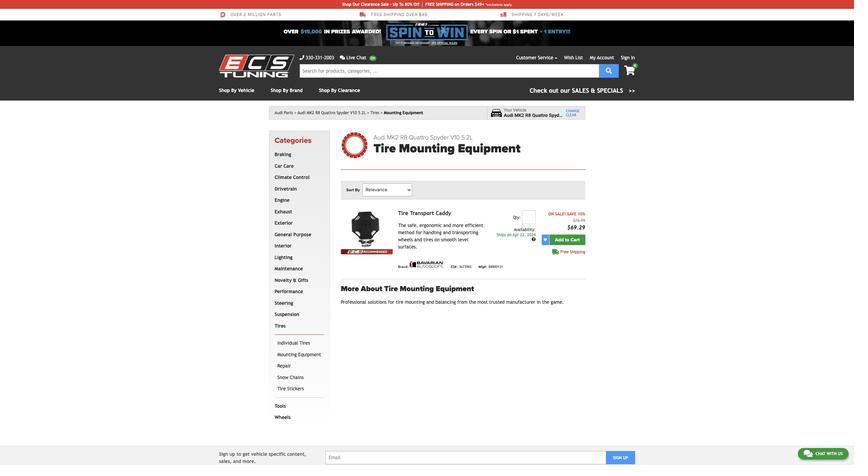 Task type: vqa. For each thing, say whether or not it's contained in the screenshot.
second base from the bottom
no



Task type: locate. For each thing, give the bounding box(es) containing it.
by for vehicle
[[231, 88, 237, 93]]

mk2 for audi mk2 r8 quattro spyder v10 5.2l
[[307, 111, 314, 115]]

1 horizontal spatial vehicle
[[513, 108, 527, 112]]

v10 for audi mk2 r8 quattro spyder v10 5.2l
[[350, 111, 357, 115]]

1 vertical spatial vehicle
[[513, 108, 527, 112]]

on down handling
[[435, 237, 440, 242]]

to inside button
[[565, 237, 570, 243]]

chat with us
[[816, 452, 843, 457]]

0 horizontal spatial up
[[230, 452, 235, 457]]

0 horizontal spatial spyder
[[337, 111, 349, 115]]

None number field
[[522, 210, 536, 224]]

most
[[478, 300, 488, 305]]

by down ecs tuning image
[[231, 88, 237, 93]]

more
[[453, 223, 464, 228]]

2 horizontal spatial quattro
[[532, 113, 548, 118]]

sort
[[347, 188, 354, 192]]

& right sales
[[591, 87, 596, 94]]

2 the from the left
[[543, 300, 550, 305]]

0 horizontal spatial free
[[371, 12, 383, 17]]

Search text field
[[300, 64, 599, 78]]

ships on apr 22, 2024
[[497, 233, 536, 237]]

ecs tuning recommends this product. image
[[341, 249, 393, 254]]

1 horizontal spatial free
[[561, 250, 569, 254]]

sign for sign up to get vehicle specific content, sales, and more.
[[219, 452, 228, 457]]

snow
[[278, 375, 289, 380]]

v10 inside "your vehicle audi mk2 r8 quattro spyder v10 5.2l"
[[565, 113, 573, 118]]

purchase
[[401, 42, 415, 45]]

=
[[540, 28, 543, 35]]

bav auto tools - corporate logo image
[[410, 262, 444, 268]]

change clear
[[566, 109, 580, 117]]

clearance for our
[[361, 2, 380, 7]]

b8800131
[[489, 265, 503, 269]]

by
[[231, 88, 237, 93], [283, 88, 289, 93], [331, 88, 337, 93], [355, 188, 360, 192]]

spyder inside the audi mk2 r8 quattro spyder v10 5.2l tire mounting equipment
[[430, 134, 449, 141]]

over left 2
[[231, 12, 242, 17]]

spyder for audi mk2 r8 quattro spyder v10 5.2l
[[337, 111, 349, 115]]

qty:
[[513, 215, 521, 220]]

1 vertical spatial clearance
[[338, 88, 360, 93]]

0 vertical spatial free
[[371, 12, 383, 17]]

0 horizontal spatial v10
[[350, 111, 357, 115]]

more about tire mounting equipment
[[341, 284, 474, 293]]

0 horizontal spatial tires
[[275, 323, 286, 329]]

0 vertical spatial &
[[591, 87, 596, 94]]

1 vertical spatial over
[[284, 28, 299, 35]]

clearance right our
[[361, 2, 380, 7]]

shipping inside shipping 7 days/week link
[[512, 12, 533, 17]]

quattro for audi mk2 r8 quattro spyder v10 5.2l
[[321, 111, 336, 115]]

with
[[827, 452, 837, 457]]

for left tire
[[388, 300, 395, 305]]

& inside category navigation element
[[293, 278, 297, 283]]

0 vertical spatial to
[[565, 237, 570, 243]]

1 horizontal spatial comments image
[[804, 450, 813, 458]]

chat left with
[[816, 452, 826, 457]]

on
[[549, 212, 554, 217]]

1 vertical spatial free
[[561, 250, 569, 254]]

in left prizes
[[324, 28, 330, 35]]

over
[[406, 12, 418, 17]]

your vehicle audi mk2 r8 quattro spyder v10 5.2l
[[504, 108, 584, 118]]

search image
[[606, 67, 612, 74]]

free
[[426, 2, 435, 7]]

by right sort
[[355, 188, 360, 192]]

1 vertical spatial shipping
[[570, 250, 586, 254]]

1 vertical spatial mounting equipment
[[278, 352, 321, 357]]

over for over 2 million parts
[[231, 12, 242, 17]]

sign inside sign up to get vehicle specific content, sales, and more.
[[219, 452, 228, 457]]

by for clearance
[[331, 88, 337, 93]]

1 horizontal spatial mounting equipment
[[384, 111, 424, 115]]

2 horizontal spatial tires
[[371, 111, 379, 115]]

clearance
[[361, 2, 380, 7], [338, 88, 360, 93]]

vehicle down ecs tuning image
[[238, 88, 255, 93]]

1 horizontal spatial up
[[623, 456, 629, 461]]

mounting equipment link
[[276, 349, 323, 361]]

equipment
[[403, 111, 424, 115], [458, 141, 521, 156], [436, 284, 474, 293], [298, 352, 321, 357]]

add to wish list image
[[544, 238, 547, 242]]

comments image left chat with us
[[804, 450, 813, 458]]

mounting equipment
[[384, 111, 424, 115], [278, 352, 321, 357]]

0 horizontal spatial to
[[237, 452, 241, 457]]

1 horizontal spatial the
[[543, 300, 550, 305]]

audi for audi parts
[[275, 111, 283, 115]]

individual
[[278, 341, 298, 346]]

novelty & gifts link
[[273, 275, 323, 286]]

& for novelty
[[293, 278, 297, 283]]

smooth
[[441, 237, 457, 242]]

1 vertical spatial to
[[237, 452, 241, 457]]

sale
[[381, 2, 389, 7]]

climate
[[275, 175, 292, 180]]

0 horizontal spatial &
[[293, 278, 297, 283]]

shipping
[[512, 12, 533, 17], [570, 250, 586, 254]]

$69.29
[[568, 224, 586, 231]]

up inside button
[[623, 456, 629, 461]]

1 horizontal spatial tires
[[300, 341, 310, 346]]

clearance up audi mk2 r8 quattro spyder v10 5.2l link
[[338, 88, 360, 93]]

0 horizontal spatial comments image
[[340, 55, 345, 60]]

0 horizontal spatial 5.2l
[[358, 111, 366, 115]]

the left 'game.'
[[543, 300, 550, 305]]

free down add to cart
[[561, 250, 569, 254]]

free for free shipping over $49
[[371, 12, 383, 17]]

1 horizontal spatial clearance
[[361, 2, 380, 7]]

individual tires link
[[276, 338, 323, 349]]

1 horizontal spatial mk2
[[387, 134, 399, 141]]

from
[[458, 300, 468, 305]]

sign inside button
[[613, 456, 622, 461]]

0 vertical spatial shipping
[[512, 12, 533, 17]]

mounting
[[384, 111, 402, 115], [399, 141, 455, 156], [400, 284, 434, 293], [278, 352, 297, 357]]

list
[[576, 55, 583, 60]]

ecs tuning 'spin to win' contest logo image
[[387, 23, 468, 40]]

sign for sign up
[[613, 456, 622, 461]]

5.2l inside the audi mk2 r8 quattro spyder v10 5.2l tire mounting equipment
[[462, 134, 473, 141]]

1 vertical spatial comments image
[[804, 450, 813, 458]]

1 horizontal spatial for
[[416, 230, 422, 235]]

mk2
[[307, 111, 314, 115], [515, 113, 525, 118], [387, 134, 399, 141]]

tools
[[275, 404, 286, 409]]

0 horizontal spatial for
[[388, 300, 395, 305]]

up inside sign up to get vehicle specific content, sales, and more.
[[230, 452, 235, 457]]

shop for shop by clearance
[[319, 88, 330, 93]]

2 horizontal spatial mk2
[[515, 113, 525, 118]]

0 horizontal spatial vehicle
[[238, 88, 255, 93]]

tire transport caddy link
[[398, 210, 452, 217]]

sign in
[[621, 55, 635, 60]]

in right manufacturer
[[537, 300, 541, 305]]

0 vertical spatial chat
[[357, 55, 367, 60]]

my account link
[[590, 55, 615, 60]]

0 horizontal spatial shipping
[[512, 12, 533, 17]]

surfaces.
[[398, 244, 418, 250]]

1 horizontal spatial &
[[591, 87, 596, 94]]

add
[[555, 237, 564, 243]]

0 vertical spatial tires
[[371, 111, 379, 115]]

specific
[[269, 452, 286, 457]]

off
[[414, 2, 420, 7]]

shopping cart image
[[625, 66, 635, 75]]

and inside sign up to get vehicle specific content, sales, and more.
[[233, 459, 241, 464]]

braking
[[275, 152, 291, 157]]

necessary.
[[416, 42, 431, 45]]

shop by vehicle
[[219, 88, 255, 93]]

0 horizontal spatial mounting equipment
[[278, 352, 321, 357]]

1 horizontal spatial shipping
[[570, 250, 586, 254]]

to
[[565, 237, 570, 243], [237, 452, 241, 457]]

add to cart
[[555, 237, 580, 243]]

over left $15,000
[[284, 28, 299, 35]]

2 horizontal spatial v10
[[565, 113, 573, 118]]

on
[[455, 2, 460, 7], [508, 233, 512, 237], [435, 237, 440, 242]]

0 horizontal spatial in
[[324, 28, 330, 35]]

1 horizontal spatial 5.2l
[[462, 134, 473, 141]]

1 horizontal spatial r8
[[401, 134, 408, 141]]

shipping 7 days/week link
[[500, 12, 564, 18]]

r8 inside the audi mk2 r8 quattro spyder v10 5.2l tire mounting equipment
[[401, 134, 408, 141]]

and right 'sales,'
[[233, 459, 241, 464]]

1 vertical spatial chat
[[816, 452, 826, 457]]

for down safe,
[[416, 230, 422, 235]]

1 horizontal spatial spyder
[[430, 134, 449, 141]]

care
[[284, 163, 294, 169]]

80%
[[405, 2, 413, 7]]

1 horizontal spatial v10
[[451, 134, 460, 141]]

transport
[[410, 210, 434, 217]]

& for sales
[[591, 87, 596, 94]]

category navigation element
[[269, 131, 330, 429]]

mk2 inside the audi mk2 r8 quattro spyder v10 5.2l tire mounting equipment
[[387, 134, 399, 141]]

categories
[[275, 136, 312, 145]]

equipment inside mounting equipment link
[[298, 352, 321, 357]]

quattro inside the audi mk2 r8 quattro spyder v10 5.2l tire mounting equipment
[[409, 134, 429, 141]]

mk2 for audi mk2 r8 quattro spyder v10 5.2l tire mounting equipment
[[387, 134, 399, 141]]

up for sign up
[[623, 456, 629, 461]]

2 horizontal spatial on
[[508, 233, 512, 237]]

mounting equipment inside mounting equipment link
[[278, 352, 321, 357]]

7
[[534, 12, 537, 17]]

shipping down cart
[[570, 250, 586, 254]]

0 vertical spatial over
[[231, 12, 242, 17]]

shop by brand
[[271, 88, 303, 93]]

clearance inside shop our clearance sale - up to 80% off link
[[361, 2, 380, 7]]

shop by brand link
[[271, 88, 303, 93]]

shop for shop by vehicle
[[219, 88, 230, 93]]

331-
[[315, 55, 324, 60]]

2 horizontal spatial r8
[[526, 113, 531, 118]]

comments image left live
[[340, 55, 345, 60]]

0 horizontal spatial r8
[[316, 111, 320, 115]]

1 horizontal spatial tires link
[[371, 111, 383, 115]]

quattro inside "your vehicle audi mk2 r8 quattro spyder v10 5.2l"
[[532, 113, 548, 118]]

v10 inside the audi mk2 r8 quattro spyder v10 5.2l tire mounting equipment
[[451, 134, 460, 141]]

free down shop our clearance sale - up to 80% off
[[371, 12, 383, 17]]

audi parts
[[275, 111, 293, 115]]

the right from
[[469, 300, 476, 305]]

on right ping
[[455, 2, 460, 7]]

brand:
[[398, 265, 409, 269]]

0 horizontal spatial quattro
[[321, 111, 336, 115]]

2 horizontal spatial 5.2l
[[575, 113, 584, 118]]

sales,
[[219, 459, 232, 464]]

quattro for audi mk2 r8 quattro spyder v10 5.2l tire mounting equipment
[[409, 134, 429, 141]]

to inside sign up to get vehicle specific content, sales, and more.
[[237, 452, 241, 457]]

vehicle right your
[[513, 108, 527, 112]]

tires link
[[371, 111, 383, 115], [273, 321, 323, 332]]

1 horizontal spatial to
[[565, 237, 570, 243]]

repair link
[[276, 361, 323, 372]]

phone image
[[300, 55, 305, 60]]

0 horizontal spatial the
[[469, 300, 476, 305]]

comments image
[[340, 55, 345, 60], [804, 450, 813, 458]]

0 vertical spatial in
[[324, 28, 330, 35]]

0 vertical spatial for
[[416, 230, 422, 235]]

0 vertical spatial tires link
[[371, 111, 383, 115]]

shipping left 7
[[512, 12, 533, 17]]

audi inside the audi mk2 r8 quattro spyder v10 5.2l tire mounting equipment
[[374, 134, 386, 141]]

0 vertical spatial clearance
[[361, 2, 380, 7]]

over inside over 2 million parts link
[[231, 12, 242, 17]]

on left apr
[[508, 233, 512, 237]]

comments image for chat
[[804, 450, 813, 458]]

and right mounting
[[427, 300, 434, 305]]

over
[[231, 12, 242, 17], [284, 28, 299, 35]]

0 vertical spatial comments image
[[340, 55, 345, 60]]

1 horizontal spatial on
[[455, 2, 460, 7]]

1 horizontal spatial in
[[537, 300, 541, 305]]

live chat
[[347, 55, 367, 60]]

wish list
[[565, 55, 583, 60]]

330-331-2003
[[306, 55, 334, 60]]

1 horizontal spatial quattro
[[409, 134, 429, 141]]

clear link
[[566, 113, 580, 117]]

$49
[[419, 12, 428, 17]]

by up audi mk2 r8 quattro spyder v10 5.2l link
[[331, 88, 337, 93]]

over 2 million parts link
[[219, 12, 282, 18]]

1 vertical spatial &
[[293, 278, 297, 283]]

free for free shipping
[[561, 250, 569, 254]]

0 vertical spatial vehicle
[[238, 88, 255, 93]]

ping
[[445, 2, 454, 7]]

to left get
[[237, 452, 241, 457]]

by left brand
[[283, 88, 289, 93]]

purpose
[[294, 232, 312, 237]]

on sale!                         save 10% $76.99 $69.29
[[549, 212, 586, 231]]

prizes
[[331, 28, 350, 35]]

1 horizontal spatial over
[[284, 28, 299, 35]]

trusted
[[490, 300, 505, 305]]

0 horizontal spatial mk2
[[307, 111, 314, 115]]

audi mk2 r8 quattro spyder v10 5.2l tire mounting equipment
[[374, 134, 521, 156]]

spyder inside "your vehicle audi mk2 r8 quattro spyder v10 5.2l"
[[549, 113, 564, 118]]

shipping 7 days/week
[[512, 12, 564, 17]]

5.2l inside "your vehicle audi mk2 r8 quattro spyder v10 5.2l"
[[575, 113, 584, 118]]

entry!!!
[[548, 28, 571, 35]]

1 vertical spatial tires
[[275, 323, 286, 329]]

my
[[590, 55, 596, 60]]

comments image inside live chat link
[[340, 55, 345, 60]]

0 horizontal spatial over
[[231, 12, 242, 17]]

0 horizontal spatial clearance
[[338, 88, 360, 93]]

1
[[544, 28, 547, 35]]

tire stickers link
[[276, 384, 323, 395]]

0 horizontal spatial on
[[435, 237, 440, 242]]

& left gifts
[[293, 278, 297, 283]]

to right 'add'
[[565, 237, 570, 243]]

comments image inside chat with us link
[[804, 450, 813, 458]]

0 horizontal spatial tires link
[[273, 321, 323, 332]]

shop our clearance sale - up to 80% off link
[[342, 1, 423, 8]]

chat right live
[[357, 55, 367, 60]]

live chat link
[[340, 54, 377, 61]]

2 horizontal spatial spyder
[[549, 113, 564, 118]]

over for over $15,000 in prizes
[[284, 28, 299, 35]]



Task type: describe. For each thing, give the bounding box(es) containing it.
cart
[[571, 237, 580, 243]]

sign for sign in
[[621, 55, 630, 60]]

audi parts link
[[275, 111, 297, 115]]

save
[[568, 212, 577, 217]]

mounting
[[405, 300, 425, 305]]

repair
[[278, 363, 291, 369]]

v10 for audi mk2 r8 quattro spyder v10 5.2l tire mounting equipment
[[451, 134, 460, 141]]

rules
[[450, 42, 458, 45]]

see
[[432, 42, 437, 45]]

2
[[244, 12, 247, 17]]

3673965
[[459, 265, 472, 269]]

question circle image
[[532, 238, 536, 242]]

1 vertical spatial for
[[388, 300, 395, 305]]

shop for shop by brand
[[271, 88, 282, 93]]

audi for audi mk2 r8 quattro spyder v10 5.2l
[[298, 111, 306, 115]]

Email email field
[[326, 451, 607, 465]]

1 horizontal spatial chat
[[816, 452, 826, 457]]

0 horizontal spatial chat
[[357, 55, 367, 60]]

2024
[[528, 233, 536, 237]]

orders
[[461, 2, 474, 7]]

by for brand
[[283, 88, 289, 93]]

equipment inside the audi mk2 r8 quattro spyder v10 5.2l tire mounting equipment
[[458, 141, 521, 156]]

audi mk2 r8 quattro spyder v10 5.2l
[[298, 111, 366, 115]]

no
[[396, 42, 400, 45]]

sign up button
[[607, 451, 635, 465]]

up
[[393, 2, 398, 7]]

es#3673965 - b8800131 - tire transport caddy - the safe, ergonomic and more efficient method for handling and transporting wheels and tires on smooth level surfaces. - bav auto tools - audi bmw volkswagen mercedes benz mini porsche image
[[341, 210, 393, 249]]

vehicle
[[251, 452, 267, 457]]

sales & specials link
[[530, 86, 635, 95]]

ship
[[436, 2, 445, 7]]

5.2l for audi mk2 r8 quattro spyder v10 5.2l
[[358, 111, 366, 115]]

tire stickers
[[278, 386, 304, 392]]

r8 for audi mk2 r8 quattro spyder v10 5.2l
[[316, 111, 320, 115]]

mk2 inside "your vehicle audi mk2 r8 quattro spyder v10 5.2l"
[[515, 113, 525, 118]]

customer service button
[[517, 54, 558, 61]]

engine link
[[273, 195, 323, 206]]

r8 for audi mk2 r8 quattro spyder v10 5.2l tire mounting equipment
[[401, 134, 408, 141]]

sales & specials
[[572, 87, 624, 94]]

mfg#: b8800131
[[479, 265, 503, 269]]

general purpose
[[275, 232, 312, 237]]

up for sign up to get vehicle specific content, sales, and more.
[[230, 452, 235, 457]]

handling
[[424, 230, 442, 235]]

r8 inside "your vehicle audi mk2 r8 quattro spyder v10 5.2l"
[[526, 113, 531, 118]]

mounting inside the audi mk2 r8 quattro spyder v10 5.2l tire mounting equipment
[[399, 141, 455, 156]]

vehicle inside "your vehicle audi mk2 r8 quattro spyder v10 5.2l"
[[513, 108, 527, 112]]

audi inside "your vehicle audi mk2 r8 quattro spyder v10 5.2l"
[[504, 113, 514, 118]]

2003
[[324, 55, 334, 60]]

0 vertical spatial mounting equipment
[[384, 111, 424, 115]]

professional
[[341, 300, 367, 305]]

5.2l for audi mk2 r8 quattro spyder v10 5.2l tire mounting equipment
[[462, 134, 473, 141]]

days/week
[[538, 12, 564, 17]]

ecs tuning image
[[219, 55, 294, 77]]

and left tires
[[415, 237, 422, 242]]

es#: 3673965
[[451, 265, 472, 269]]

account
[[597, 55, 615, 60]]

0 link
[[619, 63, 638, 76]]

novelty
[[275, 278, 292, 283]]

$15,000
[[301, 28, 322, 35]]

general purpose link
[[273, 229, 323, 241]]

1 vertical spatial tires link
[[273, 321, 323, 332]]

in
[[632, 55, 635, 60]]

shop by clearance link
[[319, 88, 360, 93]]

steering
[[275, 301, 293, 306]]

on inside the safe, ergonomic and more efficient method for handling and transporting wheels and tires on smooth level surfaces.
[[435, 237, 440, 242]]

ships
[[497, 233, 506, 237]]

stickers
[[287, 386, 304, 392]]

over $15,000 in prizes
[[284, 28, 350, 35]]

braking link
[[273, 149, 323, 161]]

more.
[[243, 459, 256, 464]]

tires
[[424, 237, 433, 242]]

wheels
[[275, 415, 291, 420]]

exterior
[[275, 221, 293, 226]]

car
[[275, 163, 282, 169]]

audi for audi mk2 r8 quattro spyder v10 5.2l tire mounting equipment
[[374, 134, 386, 141]]

mounting inside tires subcategories element
[[278, 352, 297, 357]]

spyder for audi mk2 r8 quattro spyder v10 5.2l tire mounting equipment
[[430, 134, 449, 141]]

performance link
[[273, 286, 323, 298]]

individual tires
[[278, 341, 310, 346]]

or
[[504, 28, 512, 35]]

brand
[[290, 88, 303, 93]]

apply
[[504, 3, 512, 6]]

climate control link
[[273, 172, 323, 183]]

control
[[293, 175, 310, 180]]

service
[[538, 55, 554, 60]]

tires subcategories element
[[275, 335, 324, 398]]

comments image for live
[[340, 55, 345, 60]]

clear
[[566, 113, 577, 117]]

apr
[[513, 233, 519, 237]]

tire inside the audi mk2 r8 quattro spyder v10 5.2l tire mounting equipment
[[374, 141, 396, 156]]

$76.99
[[573, 218, 586, 223]]

exterior link
[[273, 218, 323, 229]]

customer
[[517, 55, 537, 60]]

million
[[248, 12, 266, 17]]

sign up to get vehicle specific content, sales, and more.
[[219, 452, 306, 464]]

and left more on the top of page
[[444, 223, 451, 228]]

1 vertical spatial in
[[537, 300, 541, 305]]

efficient
[[465, 223, 484, 228]]

lighting
[[275, 255, 293, 260]]

and up smooth
[[443, 230, 451, 235]]

car care
[[275, 163, 294, 169]]

free shipping over $49 link
[[360, 12, 428, 18]]

parts
[[267, 12, 282, 17]]

2 vertical spatial tires
[[300, 341, 310, 346]]

snow chains
[[278, 375, 304, 380]]

1 the from the left
[[469, 300, 476, 305]]

car care link
[[273, 161, 323, 172]]

every spin or $1 spent = 1 entry!!!
[[471, 28, 571, 35]]

-
[[390, 2, 392, 7]]

balancing
[[436, 300, 456, 305]]

for inside the safe, ergonomic and more efficient method for handling and transporting wheels and tires on smooth level surfaces.
[[416, 230, 422, 235]]

method
[[398, 230, 415, 235]]

the safe, ergonomic and more efficient method for handling and transporting wheels and tires on smooth level surfaces.
[[398, 223, 484, 250]]

sales
[[572, 87, 589, 94]]

mfg#:
[[479, 265, 488, 269]]

specials
[[597, 87, 624, 94]]

shop for shop our clearance sale - up to 80% off
[[342, 2, 352, 7]]

the
[[398, 223, 406, 228]]

tire inside category navigation element
[[278, 386, 286, 392]]

change link
[[566, 109, 580, 113]]

live
[[347, 55, 355, 60]]

safe,
[[408, 223, 418, 228]]

change
[[566, 109, 580, 113]]

.
[[458, 42, 458, 45]]

general
[[275, 232, 292, 237]]

sign up
[[613, 456, 629, 461]]

clearance for by
[[338, 88, 360, 93]]

0
[[634, 64, 636, 68]]



